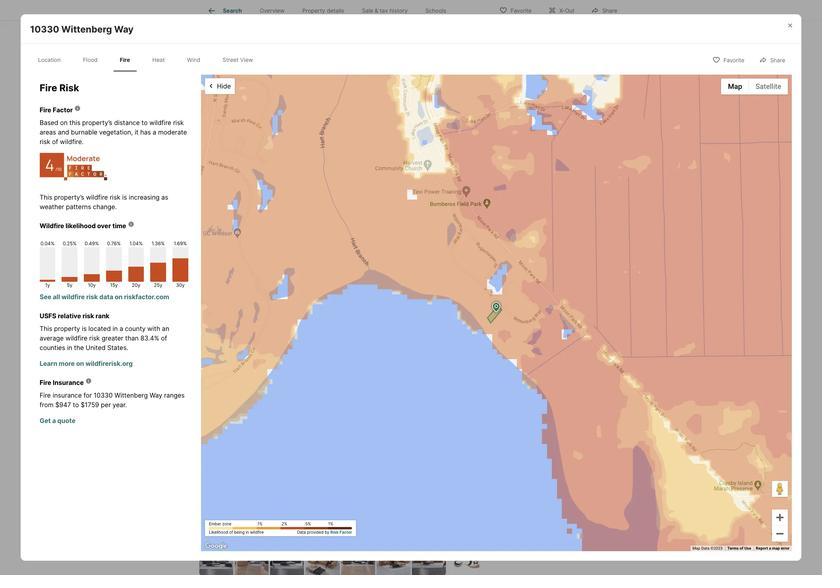 Task type: vqa. For each thing, say whether or not it's contained in the screenshot.
have
no



Task type: describe. For each thing, give the bounding box(es) containing it.
property details
[[302, 7, 344, 14]]

0 vertical spatial grabowski
[[287, 338, 335, 350]]

tab list for share
[[30, 49, 267, 71]]

1 vertical spatial add
[[274, 267, 285, 274]]

add a search partner button
[[274, 267, 331, 274]]

only you can see this.
[[211, 267, 269, 274]]

agent
[[303, 351, 321, 359]]

map data ©2023
[[388, 146, 418, 151]]

report for map data ©2023
[[756, 547, 768, 551]]

can
[[235, 267, 245, 274]]

fire insurance
[[40, 379, 84, 387]]

report a map error for map data ©2023
[[756, 547, 790, 551]]

Add a comment... text field
[[205, 247, 435, 256]]

$ for to
[[81, 401, 85, 409]]

learn
[[40, 360, 57, 368]]

1 mls from the left
[[251, 14, 264, 22]]

riskfactor.com
[[124, 293, 169, 301]]

30
[[542, 148, 549, 153]]

0 horizontal spatial to
[[73, 401, 79, 409]]

1 horizontal spatial factor
[[340, 530, 352, 535]]

fire factor score logo image
[[40, 147, 107, 181]]

at inside redfin checked: 1 minute ago (nov 1, 2023 at 2:16pm) • source: stellar mls as distributed by mls grid # o6029473
[[329, 4, 335, 12]]

satellite
[[756, 82, 781, 91]]

report a map error for map data ©2023
[[451, 146, 485, 151]]

2 vertical spatial on
[[76, 360, 84, 368]]

map for map data ©2023
[[772, 547, 780, 551]]

wildfire inside this property is located in a county with an average wildfire risk greater than
[[66, 335, 87, 342]]

risk inside this property is located in a county with an average wildfire risk greater than
[[89, 335, 100, 342]]

30y
[[176, 282, 185, 288]]

states.
[[107, 344, 128, 352]]

Thursday button
[[511, 45, 543, 79]]

moderate
[[158, 128, 187, 136]]

$ for from
[[55, 401, 59, 409]]

0 vertical spatial google image
[[200, 141, 226, 152]]

1 horizontal spatial risk
[[330, 530, 339, 535]]

0 vertical spatial question
[[558, 166, 582, 173]]

% of counties in the united states.
[[40, 335, 167, 352]]

per
[[101, 401, 111, 409]]

0 vertical spatial add
[[259, 166, 271, 174]]

risk inside a moderate risk of wildfire.
[[40, 138, 50, 146]]

street view tab
[[216, 50, 259, 70]]

.2%
[[281, 522, 287, 527]]

average
[[40, 335, 64, 342]]

to inside based on this property's distance to wildfire risk areas and burnable vegetation, it has
[[142, 119, 148, 127]]

fire for fire factor
[[40, 106, 51, 114]]

increasing
[[129, 193, 160, 201]]

0 vertical spatial share button
[[585, 2, 624, 18]]

next
[[521, 124, 531, 130]]

1.69%
[[174, 241, 187, 247]]

terms of use link for map data ©2023
[[728, 547, 751, 551]]

hide
[[217, 82, 231, 90]]

your
[[198, 223, 219, 234]]

redfin left agent
[[217, 314, 246, 325]]

map button
[[721, 79, 749, 94]]

property's inside based on this property's distance to wildfire risk areas and burnable vegetation, it has
[[82, 119, 112, 127]]

time
[[112, 222, 126, 230]]

as inside this property's wildfire risk is increasing as weather patterns change.
[[161, 193, 168, 201]]

ask a question
[[542, 166, 582, 173]]

street view
[[223, 57, 253, 63]]

in inside this property is located in a county with an average wildfire risk greater than
[[113, 325, 118, 333]]

0 vertical spatial wittenberg
[[61, 24, 112, 35]]

fire factor
[[40, 106, 73, 114]]

redfin inside nancy grabowski orlando redfin agent nancy grabowski typically replies in about
[[282, 351, 301, 359]]

fire for fire insurance for 10330 wittenberg way
[[40, 392, 51, 400]]

heat tab
[[146, 50, 171, 70]]

wildfire
[[40, 222, 64, 230]]

1 vertical spatial on
[[115, 293, 123, 301]]

map region for menu bar to the top
[[144, 0, 551, 174]]

schools
[[426, 7, 446, 14]]

10330 wittenberg way
[[30, 24, 134, 35]]

risk inside this property's wildfire risk is increasing as weather patterns change.
[[110, 193, 120, 201]]

0 vertical spatial risk
[[59, 82, 79, 94]]

2 mls from the left
[[319, 14, 332, 22]]

led
[[557, 140, 564, 146]]

wind tab
[[181, 50, 207, 70]]

this.
[[257, 267, 269, 274]]

1 vertical spatial way
[[150, 392, 162, 400]]

more inside 10330 wittenberg way "dialog"
[[59, 360, 75, 368]]

risk down 10y
[[86, 293, 98, 301]]

©2023 for map data ©2023
[[711, 547, 723, 551]]

1 vertical spatial wittenberg
[[114, 392, 148, 400]]

details.
[[264, 448, 283, 455]]

comments
[[221, 223, 268, 234]]

minute
[[253, 4, 274, 12]]

for
[[84, 392, 92, 400]]

x-
[[560, 7, 565, 14]]

10330 inside '10330 wittenberg way' element
[[30, 24, 59, 35]]

wildfire down 5y
[[61, 293, 85, 301]]

ask a question link
[[542, 166, 582, 173]]

based on this property's distance to wildfire risk areas and burnable vegetation, it has
[[40, 119, 184, 136]]

likelihood
[[66, 222, 96, 230]]

this for this property is located in a county with an average wildfire risk greater than
[[40, 325, 52, 333]]

days
[[550, 148, 561, 153]]

in inside % of counties in the united states.
[[67, 344, 72, 352]]

947
[[59, 401, 71, 409]]

min
[[239, 166, 250, 174]]

from
[[40, 401, 54, 409]]

insurance
[[53, 379, 84, 387]]

out
[[565, 7, 575, 14]]

redfin checked: 1 minute ago (nov 1, 2023 at 2:16pm) • source: stellar mls as distributed by mls grid # o6029473
[[198, 4, 384, 22]]

redfin agents led
[[524, 140, 564, 146]]

— min · add a commute
[[231, 166, 307, 174]]

this for this property's wildfire risk is increasing as weather patterns change.
[[40, 193, 52, 201]]

%
[[154, 335, 159, 342]]

1 vertical spatial question
[[314, 314, 354, 325]]

#
[[348, 14, 352, 22]]

flood
[[83, 57, 98, 63]]

0.04%
[[41, 241, 55, 247]]

see all wildfire risk data on riskfactor.com
[[40, 293, 169, 301]]

favorite button for x-out
[[493, 2, 538, 18]]

more inside button
[[232, 448, 246, 455]]

schedule
[[540, 115, 569, 123]]

patterns
[[66, 203, 91, 211]]

agents
[[540, 140, 555, 146]]

property's inside this property's wildfire risk is increasing as weather patterns change.
[[54, 193, 84, 201]]

i'd
[[214, 448, 220, 455]]

usfs relative risk rank
[[40, 312, 109, 320]]

terms of use link for map data ©2023
[[423, 146, 447, 151]]

10330 wittenberg way dialog
[[21, 0, 807, 576]]

83.4
[[140, 335, 154, 342]]

wind
[[187, 57, 200, 63]]

heat
[[152, 57, 165, 63]]

search
[[290, 267, 309, 274]]

of inside a moderate risk of wildfire.
[[52, 138, 58, 146]]

list box containing tour in person
[[506, 87, 618, 105]]

data inside see all wildfire risk data on riskfactor.com link
[[99, 293, 113, 301]]

weather
[[40, 203, 64, 211]]

report a map error link for map data ©2023
[[756, 547, 790, 551]]

this property is located in a county with an average wildfire risk greater than
[[40, 325, 169, 342]]

tour for tour via video chat
[[562, 93, 574, 98]]

ember
[[209, 522, 221, 527]]

with
[[147, 325, 160, 333]]

10y
[[88, 282, 96, 288]]

advertisement
[[198, 535, 231, 541]]

redfin up last
[[524, 140, 539, 146]]

Saturday button
[[581, 45, 613, 78]]

1 horizontal spatial data
[[397, 146, 405, 151]]

use for map data ©2023
[[440, 146, 447, 151]]

details
[[327, 7, 344, 14]]

search link
[[207, 6, 242, 15]]

map data ©2023
[[693, 547, 723, 551]]

1 vertical spatial data
[[701, 547, 710, 551]]

·
[[254, 166, 255, 174]]

saturday
[[584, 70, 605, 75]]

1.04%
[[130, 241, 143, 247]]

vegetation,
[[99, 128, 133, 136]]

1 vertical spatial 10330
[[94, 392, 113, 400]]

map for map
[[728, 82, 742, 91]]

in inside in the last 30 days
[[607, 140, 611, 146]]

agent
[[248, 314, 274, 325]]

0 vertical spatial menu bar
[[202, 44, 269, 60]]

wildfire down .1%
[[250, 530, 264, 535]]

terms for map data ©2023
[[728, 547, 739, 551]]

has
[[140, 128, 151, 136]]

on inside based on this property's distance to wildfire risk areas and burnable vegetation, it has
[[60, 119, 68, 127]]

2 vertical spatial nancy
[[256, 360, 275, 368]]

1,
[[305, 4, 310, 12]]

of inside % of counties in the united states.
[[161, 335, 167, 342]]

property details tab
[[293, 1, 353, 20]]

15y
[[110, 282, 118, 288]]

wildfire inside this property's wildfire risk is increasing as weather patterns change.
[[86, 193, 108, 201]]



Task type: locate. For each thing, give the bounding box(es) containing it.
by down 1% on the left of the page
[[325, 530, 329, 535]]

1 $ from the left
[[55, 401, 59, 409]]

0 horizontal spatial data
[[297, 530, 306, 535]]

grabowski up agent
[[287, 338, 335, 350]]

1 vertical spatial terms of use
[[728, 547, 751, 551]]

terms of use inside 10330 wittenberg way "dialog"
[[728, 547, 751, 551]]

0 horizontal spatial favorite button
[[493, 2, 538, 18]]

0 vertical spatial report a map error link
[[451, 146, 485, 151]]

by
[[310, 14, 317, 22], [325, 530, 329, 535]]

1 vertical spatial google image
[[203, 542, 229, 552]]

1 horizontal spatial terms of use
[[728, 547, 751, 551]]

favorite button for share
[[706, 52, 751, 68]]

2023
[[312, 4, 327, 12]]

0 horizontal spatial report a map error link
[[451, 146, 485, 151]]

at left 9:00
[[578, 124, 583, 130]]

fire risk
[[40, 82, 79, 94]]

1 this from the top
[[40, 193, 52, 201]]

terms inside 10330 wittenberg way "dialog"
[[728, 547, 739, 551]]

0 horizontal spatial risk
[[59, 82, 79, 94]]

property
[[302, 7, 325, 14]]

distance
[[114, 119, 140, 127]]

sale
[[362, 7, 373, 14]]

mls down 2023
[[319, 14, 332, 22]]

terms of use for map data ©2023
[[728, 547, 751, 551]]

nancy
[[276, 314, 305, 325], [256, 338, 285, 350], [256, 360, 275, 368]]

1 vertical spatial by
[[325, 530, 329, 535]]

10330
[[30, 24, 59, 35], [94, 392, 113, 400]]

1 horizontal spatial 10330
[[94, 392, 113, 400]]

1 vertical spatial to
[[73, 401, 79, 409]]

question down in the last 30 days
[[558, 166, 582, 173]]

0 vertical spatial the
[[524, 148, 532, 153]]

risk inside based on this property's distance to wildfire risk areas and burnable vegetation, it has
[[173, 119, 184, 127]]

risk down areas
[[40, 138, 50, 146]]

1 horizontal spatial to
[[142, 119, 148, 127]]

1 horizontal spatial favorite
[[724, 57, 745, 64]]

google image inside 10330 wittenberg way "dialog"
[[203, 542, 229, 552]]

tour left "person"
[[512, 93, 524, 98]]

favorite for share
[[724, 57, 745, 64]]

1 horizontal spatial as
[[266, 14, 273, 22]]

2 map region from the left
[[196, 0, 807, 576]]

likelihood
[[209, 530, 228, 535]]

0 vertical spatial share
[[602, 7, 617, 14]]

by inside 10330 wittenberg way "dialog"
[[325, 530, 329, 535]]

greater
[[102, 335, 123, 342]]

to right "947"
[[73, 401, 79, 409]]

risk left rank
[[83, 312, 94, 320]]

©2023 inside 10330 wittenberg way "dialog"
[[711, 547, 723, 551]]

1 vertical spatial report a map error
[[756, 547, 790, 551]]

friday
[[549, 70, 563, 75]]

25y
[[154, 282, 162, 288]]

10330 wittenberg way element
[[30, 14, 143, 35]]

0 vertical spatial data
[[297, 530, 306, 535]]

add right "·"
[[259, 166, 271, 174]]

1 horizontal spatial mls
[[319, 14, 332, 22]]

as
[[266, 14, 273, 22], [161, 193, 168, 201]]

this inside this property is located in a county with an average wildfire risk greater than
[[40, 325, 52, 333]]

google image
[[200, 141, 226, 152], [203, 542, 229, 552]]

0 horizontal spatial as
[[161, 193, 168, 201]]

based
[[40, 119, 58, 127]]

terms of use for map data ©2023
[[423, 146, 447, 151]]

use for map data ©2023
[[745, 547, 751, 551]]

flood tab
[[77, 50, 104, 70]]

1 vertical spatial tab list
[[30, 49, 267, 71]]

commute
[[278, 166, 307, 174]]

fire for fire insurance
[[40, 379, 51, 387]]

1 horizontal spatial map
[[693, 547, 701, 551]]

property's up burnable
[[82, 119, 112, 127]]

add right this.
[[274, 267, 285, 274]]

0 vertical spatial data
[[397, 146, 405, 151]]

tab list for x-out
[[198, 0, 462, 20]]

add a commute button
[[259, 165, 307, 175]]

0 vertical spatial factor
[[53, 106, 73, 114]]

2 this from the top
[[40, 325, 52, 333]]

use
[[440, 146, 447, 151], [745, 547, 751, 551]]

0 vertical spatial on
[[60, 119, 68, 127]]

0 vertical spatial tab list
[[198, 0, 462, 20]]

thursday
[[514, 70, 536, 75]]

map
[[728, 82, 742, 91], [388, 146, 396, 151], [693, 547, 701, 551]]

.1%
[[257, 522, 263, 527]]

at up grid on the top left of page
[[329, 4, 335, 12]]

on down 15y
[[115, 293, 123, 301]]

risk
[[59, 82, 79, 94], [330, 530, 339, 535]]

menu bar containing map
[[721, 79, 788, 94]]

1.36%
[[152, 241, 165, 247]]

$ right from
[[55, 401, 59, 409]]

likelihood of being in wildfire
[[209, 530, 264, 535]]

1 vertical spatial the
[[74, 344, 84, 352]]

0 horizontal spatial is
[[82, 325, 87, 333]]

1 vertical spatial favorite button
[[706, 52, 751, 68]]

risk up fire factor
[[59, 82, 79, 94]]

0 vertical spatial ©2023
[[406, 146, 418, 151]]

wildfire down property
[[66, 335, 87, 342]]

ask redfin agent nancy a question
[[198, 314, 354, 325]]

mls down minute
[[251, 14, 264, 22]]

1 tour from the left
[[512, 93, 524, 98]]

1 horizontal spatial map
[[772, 547, 780, 551]]

stellar
[[230, 14, 249, 22]]

nancy up nancy grabowski link
[[276, 314, 305, 325]]

0 horizontal spatial factor
[[53, 106, 73, 114]]

1 vertical spatial data
[[99, 293, 113, 301]]

factor up the ad region
[[340, 530, 352, 535]]

1 horizontal spatial terms
[[728, 547, 739, 551]]

0 vertical spatial 10330
[[30, 24, 59, 35]]

is left increasing
[[122, 193, 127, 201]]

this up average
[[40, 325, 52, 333]]

about
[[366, 360, 383, 368]]

redfin down nancy grabowski link
[[282, 351, 301, 359]]

a inside this property is located in a county with an average wildfire risk greater than
[[120, 325, 123, 333]]

burnable
[[71, 128, 97, 136]]

schools tab
[[417, 1, 455, 20]]

0 vertical spatial map
[[728, 82, 742, 91]]

share button
[[585, 2, 624, 18], [753, 52, 792, 68]]

ask for ask redfin agent nancy a question
[[198, 314, 215, 325]]

10330 up per
[[94, 392, 113, 400]]

add
[[259, 166, 271, 174], [274, 267, 285, 274]]

united
[[86, 344, 106, 352]]

error for map data ©2023
[[476, 146, 485, 151]]

a inside get a quote link
[[52, 417, 56, 425]]

1 horizontal spatial ©2023
[[711, 547, 723, 551]]

0 horizontal spatial map
[[468, 146, 475, 151]]

by inside redfin checked: 1 minute ago (nov 1, 2023 at 2:16pm) • source: stellar mls as distributed by mls grid # o6029473
[[310, 14, 317, 22]]

0 vertical spatial at
[[329, 4, 335, 12]]

way up fire tab
[[114, 24, 134, 35]]

location
[[38, 57, 61, 63]]

share button up satellite popup button
[[753, 52, 792, 68]]

0 horizontal spatial way
[[114, 24, 134, 35]]

grid
[[334, 14, 346, 22]]

$ down for
[[81, 401, 85, 409]]

0 horizontal spatial terms
[[423, 146, 434, 151]]

grabowski down nancy grabowski link
[[277, 360, 309, 368]]

as right increasing
[[161, 193, 168, 201]]

map for map data ©2023
[[693, 547, 701, 551]]

map inside map popup button
[[728, 82, 742, 91]]

report a map error link for map data ©2023
[[451, 146, 485, 151]]

0 horizontal spatial report a map error
[[451, 146, 485, 151]]

0 vertical spatial way
[[114, 24, 134, 35]]

more right like
[[232, 448, 246, 455]]

orlando redfin agentnancy grabowski image
[[198, 332, 242, 376]]

is left located
[[82, 325, 87, 333]]

terms for map data ©2023
[[423, 146, 434, 151]]

0.25%
[[63, 241, 77, 247]]

all
[[53, 293, 60, 301]]

located
[[88, 325, 111, 333]]

9:00
[[584, 124, 594, 130]]

way left "ranges"
[[150, 392, 162, 400]]

is inside this property is located in a county with an average wildfire risk greater than
[[82, 325, 87, 333]]

grabowski
[[287, 338, 335, 350], [277, 360, 309, 368]]

0 vertical spatial favorite
[[511, 7, 532, 14]]

fire up the based
[[40, 106, 51, 114]]

0 horizontal spatial error
[[476, 146, 485, 151]]

your comments
[[198, 223, 268, 234]]

fire for fire risk
[[40, 82, 57, 94]]

redfin
[[198, 4, 217, 12], [524, 140, 539, 146], [217, 314, 246, 325], [282, 351, 301, 359]]

overview
[[260, 7, 285, 14]]

0 vertical spatial use
[[440, 146, 447, 151]]

wildfire up change.
[[86, 193, 108, 201]]

tour for tour in person
[[512, 93, 524, 98]]

report a map error inside 10330 wittenberg way "dialog"
[[756, 547, 790, 551]]

0 horizontal spatial by
[[310, 14, 317, 22]]

1 map region from the left
[[144, 0, 551, 174]]

0 vertical spatial property's
[[82, 119, 112, 127]]

947 to $ 1759 per year.
[[59, 401, 127, 409]]

0 horizontal spatial share
[[602, 7, 617, 14]]

0 vertical spatial nancy
[[276, 314, 305, 325]]

share button inside 10330 wittenberg way "dialog"
[[753, 52, 792, 68]]

save
[[459, 248, 474, 256]]

0 vertical spatial to
[[142, 119, 148, 127]]

1 horizontal spatial ask
[[542, 166, 552, 173]]

share
[[602, 7, 617, 14], [770, 57, 785, 64]]

1759
[[85, 401, 99, 409]]

use inside 10330 wittenberg way "dialog"
[[745, 547, 751, 551]]

this inside this property's wildfire risk is increasing as weather patterns change.
[[40, 193, 52, 201]]

fire left heat
[[120, 57, 130, 63]]

0 horizontal spatial mls
[[251, 14, 264, 22]]

risk up change.
[[110, 193, 120, 201]]

home
[[247, 448, 262, 455]]

via
[[575, 93, 583, 98]]

x-out
[[560, 7, 575, 14]]

0 vertical spatial map
[[468, 146, 475, 151]]

1 horizontal spatial terms of use link
[[728, 547, 751, 551]]

share for the topmost share button
[[602, 7, 617, 14]]

error inside 10330 wittenberg way "dialog"
[[781, 547, 790, 551]]

video
[[584, 93, 597, 98]]

nancy up orlando
[[256, 338, 285, 350]]

chat
[[598, 93, 610, 98]]

tab list inside 10330 wittenberg way "dialog"
[[30, 49, 267, 71]]

over
[[97, 222, 111, 230]]

1 vertical spatial report a map error link
[[756, 547, 790, 551]]

a inside a moderate risk of wildfire.
[[153, 128, 156, 136]]

tour left via
[[562, 93, 574, 98]]

question up nancy grabowski orlando redfin agent nancy grabowski typically replies in about
[[314, 314, 354, 325]]

wildfire up the moderate
[[149, 119, 171, 127]]

tab list containing location
[[30, 49, 267, 71]]

1 vertical spatial property's
[[54, 193, 84, 201]]

by down 1,
[[310, 14, 317, 22]]

wildfire inside based on this property's distance to wildfire risk areas and burnable vegetation, it has
[[149, 119, 171, 127]]

this up the weather
[[40, 193, 52, 201]]

Write a message... text field
[[205, 390, 481, 418]]

on up the and
[[60, 119, 68, 127]]

1 horizontal spatial wittenberg
[[114, 392, 148, 400]]

error for map data ©2023
[[781, 547, 790, 551]]

0 horizontal spatial terms of use link
[[423, 146, 447, 151]]

factor up this
[[53, 106, 73, 114]]

fire up fire factor
[[40, 82, 57, 94]]

2 $ from the left
[[81, 401, 85, 409]]

report inside 10330 wittenberg way "dialog"
[[756, 547, 768, 551]]

tab list
[[198, 0, 462, 20], [30, 49, 267, 71]]

sale & tax history tab
[[353, 1, 417, 20]]

©2023 for map data ©2023
[[406, 146, 418, 151]]

wildfire.
[[60, 138, 84, 146]]

factor
[[53, 106, 73, 114], [340, 530, 352, 535]]

0 vertical spatial this
[[40, 193, 52, 201]]

favorite for x-out
[[511, 7, 532, 14]]

fire tab
[[113, 50, 136, 70]]

tax
[[380, 7, 388, 14]]

map inside 10330 wittenberg way "dialog"
[[772, 547, 780, 551]]

1 vertical spatial report
[[756, 547, 768, 551]]

quote
[[57, 417, 75, 425]]

share for share button inside 10330 wittenberg way "dialog"
[[770, 57, 785, 64]]

1 vertical spatial as
[[161, 193, 168, 201]]

menu bar
[[202, 44, 269, 60], [721, 79, 788, 94]]

risk up united
[[89, 335, 100, 342]]

satellite button
[[749, 79, 788, 94]]

1 vertical spatial favorite
[[724, 57, 745, 64]]

Friday button
[[546, 45, 578, 78]]

1 horizontal spatial share
[[770, 57, 785, 64]]

1 horizontal spatial add
[[274, 267, 285, 274]]

to up has
[[142, 119, 148, 127]]

history
[[390, 7, 408, 14]]

1 vertical spatial grabowski
[[277, 360, 309, 368]]

available:
[[533, 124, 554, 130]]

tomorrow
[[555, 124, 577, 130]]

redfin inside redfin checked: 1 minute ago (nov 1, 2023 at 2:16pm) • source: stellar mls as distributed by mls grid # o6029473
[[198, 4, 217, 12]]

map for map data ©2023
[[468, 146, 475, 151]]

property
[[54, 325, 80, 333]]

risk up the moderate
[[173, 119, 184, 127]]

1 horizontal spatial the
[[524, 148, 532, 153]]

2:16pm)
[[337, 4, 361, 12]]

1y
[[45, 282, 50, 288]]

share inside 10330 wittenberg way "dialog"
[[770, 57, 785, 64]]

is inside this property's wildfire risk is increasing as weather patterns change.
[[122, 193, 127, 201]]

terms of use link
[[423, 146, 447, 151], [728, 547, 751, 551]]

1 horizontal spatial by
[[325, 530, 329, 535]]

map region for menu bar containing map
[[196, 0, 807, 576]]

ask up "orlando redfin agentnancy grabowski" image
[[198, 314, 215, 325]]

ad region
[[198, 542, 487, 576]]

on
[[60, 119, 68, 127], [115, 293, 123, 301], [76, 360, 84, 368]]

©2023
[[406, 146, 418, 151], [711, 547, 723, 551]]

$
[[55, 401, 59, 409], [81, 401, 85, 409]]

report for map data ©2023
[[451, 146, 463, 151]]

1 horizontal spatial more
[[232, 448, 246, 455]]

•
[[199, 14, 203, 22]]

mls
[[251, 14, 264, 22], [319, 14, 332, 22]]

wittenberg up year.
[[114, 392, 148, 400]]

1 vertical spatial ©2023
[[711, 547, 723, 551]]

fire up from
[[40, 392, 51, 400]]

0 horizontal spatial the
[[74, 344, 84, 352]]

0 vertical spatial is
[[122, 193, 127, 201]]

usfs
[[40, 312, 56, 320]]

ask for ask a question
[[542, 166, 552, 173]]

more right learn
[[59, 360, 75, 368]]

way
[[114, 24, 134, 35], [150, 392, 162, 400]]

overview tab
[[251, 1, 293, 20]]

risk down 1% on the left of the page
[[330, 530, 339, 535]]

1 vertical spatial factor
[[340, 530, 352, 535]]

1 horizontal spatial use
[[745, 547, 751, 551]]

the left last
[[524, 148, 532, 153]]

menu bar inside 10330 wittenberg way "dialog"
[[721, 79, 788, 94]]

nancy down orlando
[[256, 360, 275, 368]]

wittenberg
[[61, 24, 112, 35], [114, 392, 148, 400]]

1 horizontal spatial on
[[76, 360, 84, 368]]

0 horizontal spatial question
[[314, 314, 354, 325]]

map for map data ©2023
[[388, 146, 396, 151]]

ask
[[542, 166, 552, 173], [198, 314, 215, 325]]

tab list containing search
[[198, 0, 462, 20]]

this
[[40, 193, 52, 201], [40, 325, 52, 333]]

10330 up location
[[30, 24, 59, 35]]

1 horizontal spatial question
[[558, 166, 582, 173]]

0 horizontal spatial share button
[[585, 2, 624, 18]]

ask down 30 on the top right of the page
[[542, 166, 552, 173]]

1 vertical spatial map
[[772, 547, 780, 551]]

of
[[52, 138, 58, 146], [435, 146, 439, 151], [161, 335, 167, 342], [229, 530, 233, 535], [740, 547, 744, 551]]

1 horizontal spatial share button
[[753, 52, 792, 68]]

the inside in the last 30 days
[[524, 148, 532, 153]]

favorite inside 10330 wittenberg way "dialog"
[[724, 57, 745, 64]]

the left united
[[74, 344, 84, 352]]

property's up patterns
[[54, 193, 84, 201]]

map region
[[144, 0, 551, 174], [196, 0, 807, 576]]

1 vertical spatial is
[[82, 325, 87, 333]]

0 horizontal spatial ask
[[198, 314, 215, 325]]

partner
[[310, 267, 331, 274]]

redfin up •
[[198, 4, 217, 12]]

1 vertical spatial at
[[578, 124, 583, 130]]

the inside % of counties in the united states.
[[74, 344, 84, 352]]

location tab
[[32, 50, 67, 70]]

fire inside tab
[[120, 57, 130, 63]]

1 vertical spatial nancy
[[256, 338, 285, 350]]

0 horizontal spatial menu bar
[[202, 44, 269, 60]]

at inside schedule tour next available: tomorrow at 9:00 am
[[578, 124, 583, 130]]

0 horizontal spatial add
[[259, 166, 271, 174]]

fire for fire
[[120, 57, 130, 63]]

as down minute
[[266, 14, 273, 22]]

zone
[[222, 522, 231, 527]]

tour in person
[[512, 93, 549, 98]]

on up insurance
[[76, 360, 84, 368]]

1 horizontal spatial favorite button
[[706, 52, 751, 68]]

property's
[[82, 119, 112, 127], [54, 193, 84, 201]]

replies
[[337, 360, 357, 368]]

than
[[125, 335, 139, 342]]

wittenberg up flood
[[61, 24, 112, 35]]

2 tour from the left
[[562, 93, 574, 98]]

1 vertical spatial terms
[[728, 547, 739, 551]]

1 vertical spatial share
[[770, 57, 785, 64]]

as inside redfin checked: 1 minute ago (nov 1, 2023 at 2:16pm) • source: stellar mls as distributed by mls grid # o6029473
[[266, 14, 273, 22]]

schedule tour next available: tomorrow at 9:00 am
[[521, 115, 603, 130]]

—
[[231, 166, 237, 174]]

$ inside ranges from $
[[55, 401, 59, 409]]

hide button
[[205, 78, 235, 94]]

share button right out
[[585, 2, 624, 18]]

fire down learn
[[40, 379, 51, 387]]

1 horizontal spatial at
[[578, 124, 583, 130]]

1 vertical spatial menu bar
[[721, 79, 788, 94]]

1 horizontal spatial menu bar
[[721, 79, 788, 94]]

in inside nancy grabowski orlando redfin agent nancy grabowski typically replies in about
[[359, 360, 364, 368]]

0 vertical spatial error
[[476, 146, 485, 151]]

list box
[[506, 87, 618, 105]]



